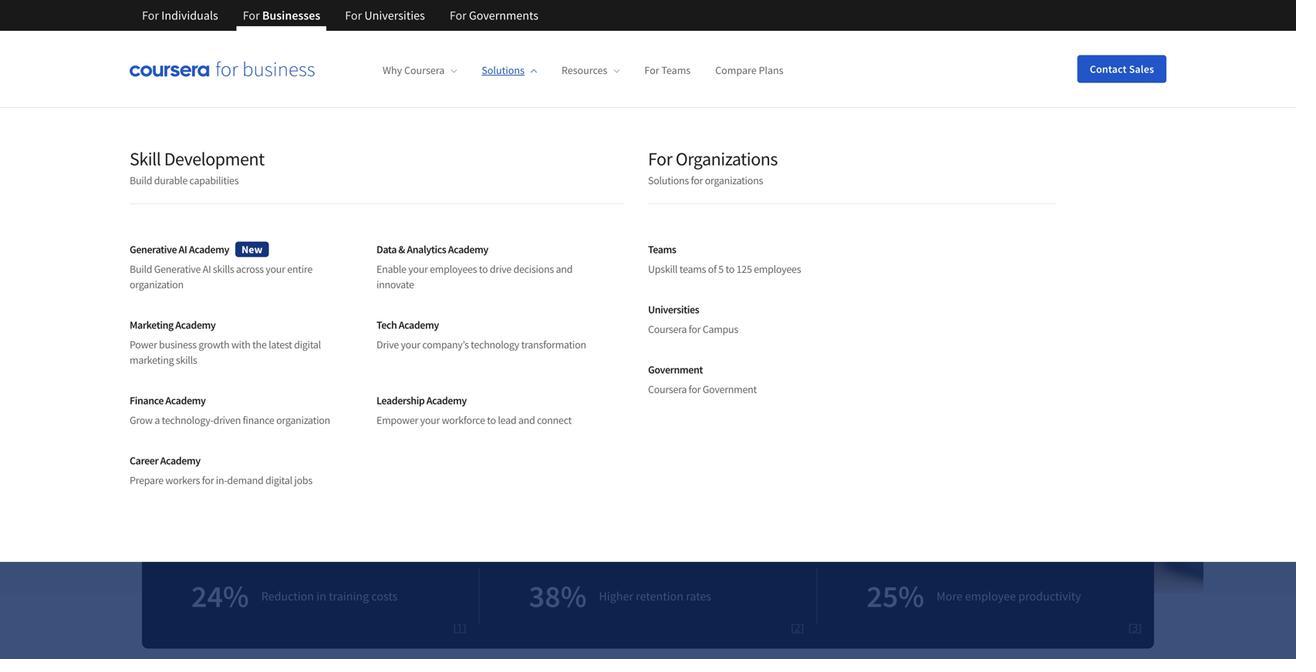 Task type: describe. For each thing, give the bounding box(es) containing it.
for teams link
[[645, 63, 691, 77]]

build inside skill development build durable capabilities
[[130, 174, 152, 188]]

0 horizontal spatial ai
[[179, 243, 187, 257]]

entire
[[287, 262, 313, 276]]

data
[[377, 243, 397, 257]]

teams
[[680, 262, 706, 276]]

academy inside the data & analytics academy enable your employees to drive decisions and innovate
[[448, 243, 488, 257]]

tech academy drive your company's technology transformation
[[377, 318, 586, 352]]

academy for career academy
[[160, 454, 200, 468]]

to down "latest" at the left bottom
[[286, 355, 297, 371]]

enable
[[377, 262, 406, 276]]

employee
[[965, 589, 1016, 605]]

your inside tech academy drive your company's technology transformation
[[401, 338, 420, 352]]

for governments
[[450, 8, 539, 23]]

digital inside marketing academy power business growth with the latest digital marketing skills
[[294, 338, 321, 352]]

skills inside marketing academy power business growth with the latest digital marketing skills
[[176, 353, 197, 367]]

for for teams
[[645, 63, 659, 77]]

[ 3 ]
[[1129, 621, 1142, 635]]

0 horizontal spatial and
[[193, 355, 212, 371]]

compare plans link
[[715, 63, 784, 77]]

upskilling fewer than 125 employees?
[[142, 478, 338, 494]]

measure
[[214, 355, 257, 371]]

upskilling
[[142, 478, 193, 494]]

advantage
[[388, 200, 596, 262]]

compare
[[715, 63, 757, 77]]

&
[[398, 243, 405, 257]]

marketing
[[130, 318, 174, 332]]

durable
[[154, 174, 188, 188]]

academy up 'build generative ai skills across your entire organization'
[[189, 243, 229, 257]]

across
[[236, 262, 264, 276]]

employees?
[[274, 478, 336, 494]]

rates
[[686, 589, 711, 605]]

coursera for why coursera
[[404, 63, 445, 77]]

productivity
[[1019, 589, 1081, 605]]

academy for tech academy
[[399, 318, 439, 332]]

organizations
[[705, 174, 763, 188]]

digital inside 'career academy prepare workers for in-demand digital jobs'
[[265, 474, 292, 488]]

reduction in training costs
[[261, 589, 398, 605]]

development
[[164, 147, 264, 171]]

solutions inside for organizations solutions for organizations
[[648, 174, 689, 188]]

universities inside banner navigation
[[364, 8, 425, 23]]

[ 1 ]
[[453, 621, 467, 635]]

for inside "government coursera for government"
[[689, 383, 701, 397]]

0 vertical spatial costs
[[237, 329, 262, 344]]

0 vertical spatial generative
[[130, 243, 177, 257]]

new
[[242, 243, 263, 257]]

strengthen
[[164, 275, 219, 291]]

generative ai academy
[[130, 243, 229, 257]]

organization for finance academy grow a technology-driven finance organization
[[276, 414, 330, 427]]

lead
[[498, 414, 516, 427]]

you
[[348, 275, 367, 291]]

[ 2 ]
[[791, 621, 804, 635]]

upskill
[[648, 262, 678, 276]]

coursera for government coursera for government
[[648, 383, 687, 397]]

content
[[308, 275, 346, 291]]

in
[[317, 589, 326, 605]]

demonstrate
[[299, 355, 362, 371]]

] for 25%
[[1138, 621, 1142, 635]]

more
[[937, 589, 963, 605]]

1
[[457, 621, 463, 635]]

solutions link
[[482, 63, 537, 77]]

sales
[[1129, 62, 1154, 76]]

skills right critical
[[257, 275, 281, 291]]

125 inside teams upskill teams of 5 to 125 employees
[[737, 262, 752, 276]]

your inside 'build generative ai skills across your entire organization'
[[266, 262, 285, 276]]

resources link
[[562, 63, 620, 77]]

with inside marketing academy power business growth with the latest digital marketing skills
[[231, 338, 250, 352]]

[ for 38%
[[791, 621, 795, 635]]

of
[[708, 262, 717, 276]]

your inside "leadership academy empower your workforce to lead and connect"
[[420, 414, 440, 427]]

to inside "leadership academy empower your workforce to lead and connect"
[[487, 414, 496, 427]]

power
[[130, 338, 157, 352]]

leadership
[[377, 394, 425, 408]]

retention
[[636, 589, 684, 605]]

sacrificing
[[306, 329, 356, 344]]

technology-
[[162, 414, 213, 427]]

3
[[1132, 621, 1138, 635]]

] for 24%
[[463, 621, 467, 635]]

generative inside 'build generative ai skills across your entire organization'
[[154, 262, 201, 276]]

0 vertical spatial training
[[196, 329, 235, 344]]

more employee productivity
[[937, 589, 1081, 605]]

organization for build generative ai skills across your entire organization
[[130, 278, 184, 292]]

data & analytics academy enable your employees to drive decisions and innovate
[[377, 243, 573, 292]]

drive
[[377, 338, 399, 352]]

for teams
[[645, 63, 691, 77]]

and inside "leadership academy empower your workforce to lead and connect"
[[518, 414, 535, 427]]

1 vertical spatial government
[[703, 383, 757, 397]]

for businesses
[[243, 8, 320, 23]]

connect
[[537, 414, 572, 427]]

why coursera link
[[383, 63, 457, 77]]

transformation
[[521, 338, 586, 352]]

5
[[719, 262, 724, 276]]

for inside for organizations solutions for organizations
[[691, 174, 703, 188]]

tech
[[377, 318, 397, 332]]

without
[[265, 329, 303, 344]]

grow
[[130, 414, 153, 427]]

for universities
[[345, 8, 425, 23]]

academy for leadership academy
[[426, 394, 467, 408]]

build generative ai skills across your entire organization
[[130, 262, 313, 292]]



Task type: locate. For each thing, give the bounding box(es) containing it.
0 horizontal spatial with
[[231, 338, 250, 352]]

marketing academy power business growth with the latest digital marketing skills
[[130, 318, 321, 367]]

ai down generative ai academy
[[203, 262, 211, 276]]

for inside for organizations solutions for organizations
[[648, 147, 672, 171]]

generative
[[130, 243, 177, 257], [154, 262, 201, 276]]

to right 5
[[726, 262, 735, 276]]

0 horizontal spatial organization
[[130, 278, 184, 292]]

for down organizations
[[691, 174, 703, 188]]

employees down analytics
[[430, 262, 477, 276]]

businesses
[[262, 8, 320, 23]]

for for individuals
[[142, 8, 159, 23]]

costs up 'measure'
[[237, 329, 262, 344]]

2 build from the top
[[130, 262, 152, 276]]

3 ] from the left
[[1138, 621, 1142, 635]]

1 [ from the left
[[453, 621, 457, 635]]

0 horizontal spatial universities
[[364, 8, 425, 23]]

coursera down universities coursera for campus
[[648, 383, 687, 397]]

prepare
[[130, 474, 164, 488]]

1 ] from the left
[[463, 621, 467, 635]]

skills down business
[[176, 353, 197, 367]]

organization
[[130, 278, 184, 292], [276, 414, 330, 427]]

[ for 24%
[[453, 621, 457, 635]]

than
[[227, 478, 251, 494]]

costs
[[237, 329, 262, 344], [371, 589, 398, 605]]

teams inside teams upskill teams of 5 to 125 employees
[[648, 243, 676, 257]]

track and measure skills to demonstrate roi
[[164, 355, 382, 371]]

strengthen critical skills with content you can trust
[[164, 275, 412, 291]]

driven
[[213, 414, 241, 427]]

2 employees from the left
[[754, 262, 801, 276]]

for for universities
[[345, 8, 362, 23]]

for for businesses
[[243, 8, 260, 23]]

1 vertical spatial solutions
[[648, 174, 689, 188]]

1 vertical spatial 125
[[254, 478, 272, 494]]

teams
[[662, 63, 691, 77], [648, 243, 676, 257]]

lower training costs without sacrificing quality
[[164, 329, 393, 344]]

organization inside finance academy grow a technology-driven finance organization
[[276, 414, 330, 427]]

and down growth
[[193, 355, 212, 371]]

academy up technology-
[[165, 394, 206, 408]]

the
[[252, 338, 267, 352]]

growth
[[199, 338, 229, 352]]

1 horizontal spatial costs
[[371, 589, 398, 605]]

universities down upskill
[[648, 303, 699, 317]]

teams left compare
[[662, 63, 691, 77]]

skill
[[130, 147, 161, 171]]

1 vertical spatial training
[[329, 589, 369, 605]]

universities inside universities coursera for campus
[[648, 303, 699, 317]]

training up 'measure'
[[196, 329, 235, 344]]

organization up the marketing
[[130, 278, 184, 292]]

in-
[[216, 474, 227, 488]]

0 vertical spatial digital
[[294, 338, 321, 352]]

0 horizontal spatial costs
[[237, 329, 262, 344]]

for individuals
[[142, 8, 218, 23]]

academy inside marketing academy power business growth with the latest digital marketing skills
[[175, 318, 216, 332]]

25%
[[867, 577, 924, 616]]

critical
[[221, 275, 254, 291]]

1 horizontal spatial organization
[[276, 414, 330, 427]]

teams upskill teams of 5 to 125 employees
[[648, 243, 801, 276]]

for left in- on the left
[[202, 474, 214, 488]]

1 vertical spatial build
[[130, 262, 152, 276]]

for
[[142, 8, 159, 23], [243, 8, 260, 23], [345, 8, 362, 23], [450, 8, 467, 23], [645, 63, 659, 77], [648, 147, 672, 171]]

fewer
[[196, 478, 225, 494]]

for for organizations
[[648, 147, 672, 171]]

1 horizontal spatial universities
[[648, 303, 699, 317]]

jobs
[[294, 474, 312, 488]]

1 horizontal spatial employees
[[754, 262, 801, 276]]

0 vertical spatial teams
[[662, 63, 691, 77]]

solutions down governments
[[482, 63, 525, 77]]

skills left across
[[213, 262, 234, 276]]

1 horizontal spatial and
[[518, 414, 535, 427]]

0 vertical spatial build
[[130, 174, 152, 188]]

academy up workers
[[160, 454, 200, 468]]

why coursera
[[383, 63, 445, 77]]

] for 38%
[[801, 621, 804, 635]]

0 vertical spatial 125
[[737, 262, 752, 276]]

0 vertical spatial and
[[556, 262, 573, 276]]

government down campus
[[703, 383, 757, 397]]

1 vertical spatial organization
[[276, 414, 330, 427]]

coursera right why
[[404, 63, 445, 77]]

your right the empower
[[420, 414, 440, 427]]

2 horizontal spatial and
[[556, 262, 573, 276]]

1 employees from the left
[[430, 262, 477, 276]]

company's
[[422, 338, 469, 352]]

38%
[[529, 577, 587, 616]]

1 vertical spatial coursera
[[648, 323, 687, 336]]

0 vertical spatial solutions
[[482, 63, 525, 77]]

1 horizontal spatial digital
[[294, 338, 321, 352]]

your inside "make talent your competitive advantage"
[[382, 151, 473, 213]]

coursera inside universities coursera for campus
[[648, 323, 687, 336]]

marketing
[[130, 353, 174, 367]]

125 right 5
[[737, 262, 752, 276]]

coursera for universities coursera for campus
[[648, 323, 687, 336]]

0 horizontal spatial [
[[453, 621, 457, 635]]

technology
[[471, 338, 519, 352]]

governments
[[469, 8, 539, 23]]

0 vertical spatial organization
[[130, 278, 184, 292]]

academy for finance academy
[[165, 394, 206, 408]]

1 horizontal spatial ai
[[203, 262, 211, 276]]

training right 'in'
[[329, 589, 369, 605]]

to inside teams upskill teams of 5 to 125 employees
[[726, 262, 735, 276]]

finance
[[130, 394, 164, 408]]

1 horizontal spatial [
[[791, 621, 795, 635]]

make
[[142, 151, 248, 213]]

0 vertical spatial ai
[[179, 243, 187, 257]]

for right businesses
[[345, 8, 362, 23]]

for left campus
[[689, 323, 701, 336]]

1 vertical spatial with
[[231, 338, 250, 352]]

employees
[[430, 262, 477, 276], [754, 262, 801, 276]]

trust
[[389, 275, 412, 291]]

for right resources link on the left top
[[645, 63, 659, 77]]

for left businesses
[[243, 8, 260, 23]]

demand
[[227, 474, 264, 488]]

government down universities coursera for campus
[[648, 363, 703, 377]]

ai up strengthen
[[179, 243, 187, 257]]

roi
[[365, 355, 382, 371]]

universities up why
[[364, 8, 425, 23]]

for inside universities coursera for campus
[[689, 323, 701, 336]]

[ for 25%
[[1129, 621, 1132, 635]]

0 horizontal spatial training
[[196, 329, 235, 344]]

solutions
[[482, 63, 525, 77], [648, 174, 689, 188]]

organizations
[[676, 147, 778, 171]]

with left content on the top left
[[283, 275, 305, 291]]

ai inside 'build generative ai skills across your entire organization'
[[203, 262, 211, 276]]

quality
[[358, 329, 393, 344]]

24%
[[191, 577, 249, 616]]

employees inside teams upskill teams of 5 to 125 employees
[[754, 262, 801, 276]]

3 [ from the left
[[1129, 621, 1132, 635]]

skill development build durable capabilities
[[130, 147, 264, 188]]

your left entire
[[266, 262, 285, 276]]

academy inside "leadership academy empower your workforce to lead and connect"
[[426, 394, 467, 408]]

and inside the data & analytics academy enable your employees to drive decisions and innovate
[[556, 262, 573, 276]]

universities coursera for campus
[[648, 303, 738, 336]]

organization right finance
[[276, 414, 330, 427]]

teams up upskill
[[648, 243, 676, 257]]

for left governments
[[450, 8, 467, 23]]

latest
[[269, 338, 292, 352]]

contact sales
[[1090, 62, 1154, 76]]

1 vertical spatial digital
[[265, 474, 292, 488]]

2 vertical spatial and
[[518, 414, 535, 427]]

decisions
[[513, 262, 554, 276]]

capabilities
[[189, 174, 239, 188]]

government coursera for government
[[648, 363, 757, 397]]

costs right 'in'
[[371, 589, 398, 605]]

1 horizontal spatial solutions
[[648, 174, 689, 188]]

to left lead
[[487, 414, 496, 427]]

academy right the tech
[[399, 318, 439, 332]]

coursera for business image
[[130, 61, 315, 77]]

digital
[[294, 338, 321, 352], [265, 474, 292, 488]]

individuals
[[161, 8, 218, 23]]

1 vertical spatial and
[[193, 355, 212, 371]]

academy
[[189, 243, 229, 257], [448, 243, 488, 257], [175, 318, 216, 332], [399, 318, 439, 332], [165, 394, 206, 408], [426, 394, 467, 408], [160, 454, 200, 468]]

1 vertical spatial costs
[[371, 589, 398, 605]]

generative up strengthen
[[130, 243, 177, 257]]

coursera left campus
[[648, 323, 687, 336]]

digital right "latest" at the left bottom
[[294, 338, 321, 352]]

your
[[382, 151, 473, 213], [266, 262, 285, 276], [408, 262, 428, 276], [401, 338, 420, 352], [420, 414, 440, 427]]

2 ] from the left
[[801, 621, 804, 635]]

why
[[383, 63, 402, 77]]

to left drive
[[479, 262, 488, 276]]

build down the skill
[[130, 174, 152, 188]]

organization inside 'build generative ai skills across your entire organization'
[[130, 278, 184, 292]]

with left the the
[[231, 338, 250, 352]]

talent
[[256, 151, 374, 213]]

academy inside 'career academy prepare workers for in-demand digital jobs'
[[160, 454, 200, 468]]

your up analytics
[[382, 151, 473, 213]]

1 horizontal spatial ]
[[801, 621, 804, 635]]

2 vertical spatial coursera
[[648, 383, 687, 397]]

1 vertical spatial universities
[[648, 303, 699, 317]]

solutions down organizations
[[648, 174, 689, 188]]

for left organizations
[[648, 147, 672, 171]]

[
[[453, 621, 457, 635], [791, 621, 795, 635], [1129, 621, 1132, 635]]

employees right 5
[[754, 262, 801, 276]]

0 horizontal spatial solutions
[[482, 63, 525, 77]]

track
[[164, 355, 191, 371]]

finance academy grow a technology-driven finance organization
[[130, 394, 330, 427]]

125
[[737, 262, 752, 276], [254, 478, 272, 494]]

2 [ from the left
[[791, 621, 795, 635]]

build down generative ai academy
[[130, 262, 152, 276]]

academy for marketing academy
[[175, 318, 216, 332]]

academy inside tech academy drive your company's technology transformation
[[399, 318, 439, 332]]

and right lead
[[518, 414, 535, 427]]

can
[[369, 275, 387, 291]]

your right drive
[[401, 338, 420, 352]]

higher
[[599, 589, 633, 605]]

for inside 'career academy prepare workers for in-demand digital jobs'
[[202, 474, 214, 488]]

0 horizontal spatial 125
[[254, 478, 272, 494]]

campus
[[703, 323, 738, 336]]

1 vertical spatial generative
[[154, 262, 201, 276]]

for left individuals
[[142, 8, 159, 23]]

to
[[479, 262, 488, 276], [726, 262, 735, 276], [286, 355, 297, 371], [487, 414, 496, 427]]

skills inside 'build generative ai skills across your entire organization'
[[213, 262, 234, 276]]

competitive
[[142, 200, 379, 262]]

analytics
[[407, 243, 446, 257]]

drive
[[490, 262, 512, 276]]

for organizations solutions for organizations
[[648, 147, 778, 188]]

0 horizontal spatial digital
[[265, 474, 292, 488]]

contact
[[1090, 62, 1127, 76]]

employees inside the data & analytics academy enable your employees to drive decisions and innovate
[[430, 262, 477, 276]]

compare plans
[[715, 63, 784, 77]]

academy up 'workforce'
[[426, 394, 467, 408]]

digital left jobs
[[265, 474, 292, 488]]

banner navigation
[[130, 0, 551, 31]]

higher retention rates
[[599, 589, 711, 605]]

1 build from the top
[[130, 174, 152, 188]]

your inside the data & analytics academy enable your employees to drive decisions and innovate
[[408, 262, 428, 276]]

for down universities coursera for campus
[[689, 383, 701, 397]]

for for governments
[[450, 8, 467, 23]]

your down analytics
[[408, 262, 428, 276]]

build
[[130, 174, 152, 188], [130, 262, 152, 276]]

1 vertical spatial ai
[[203, 262, 211, 276]]

skills down "latest" at the left bottom
[[260, 355, 284, 371]]

academy inside finance academy grow a technology-driven finance organization
[[165, 394, 206, 408]]

0 horizontal spatial employees
[[430, 262, 477, 276]]

plans
[[759, 63, 784, 77]]

skills
[[213, 262, 234, 276], [257, 275, 281, 291], [176, 353, 197, 367], [260, 355, 284, 371]]

0 vertical spatial government
[[648, 363, 703, 377]]

2 horizontal spatial [
[[1129, 621, 1132, 635]]

1 horizontal spatial training
[[329, 589, 369, 605]]

2 horizontal spatial ]
[[1138, 621, 1142, 635]]

career
[[130, 454, 158, 468]]

coursera inside "government coursera for government"
[[648, 383, 687, 397]]

lower
[[164, 329, 194, 344]]

0 horizontal spatial ]
[[463, 621, 467, 635]]

1 vertical spatial teams
[[648, 243, 676, 257]]

0 vertical spatial coursera
[[404, 63, 445, 77]]

academy up business
[[175, 318, 216, 332]]

1 horizontal spatial 125
[[737, 262, 752, 276]]

make talent your competitive advantage
[[142, 151, 596, 262]]

0 vertical spatial universities
[[364, 8, 425, 23]]

innovate
[[377, 278, 414, 292]]

academy right analytics
[[448, 243, 488, 257]]

build inside 'build generative ai skills across your entire organization'
[[130, 262, 152, 276]]

125 right than
[[254, 478, 272, 494]]

0 vertical spatial with
[[283, 275, 305, 291]]

to inside the data & analytics academy enable your employees to drive decisions and innovate
[[479, 262, 488, 276]]

and right decisions
[[556, 262, 573, 276]]

1 horizontal spatial with
[[283, 275, 305, 291]]

generative down generative ai academy
[[154, 262, 201, 276]]



Task type: vqa. For each thing, say whether or not it's contained in the screenshot.
second This is helpful from the bottom
no



